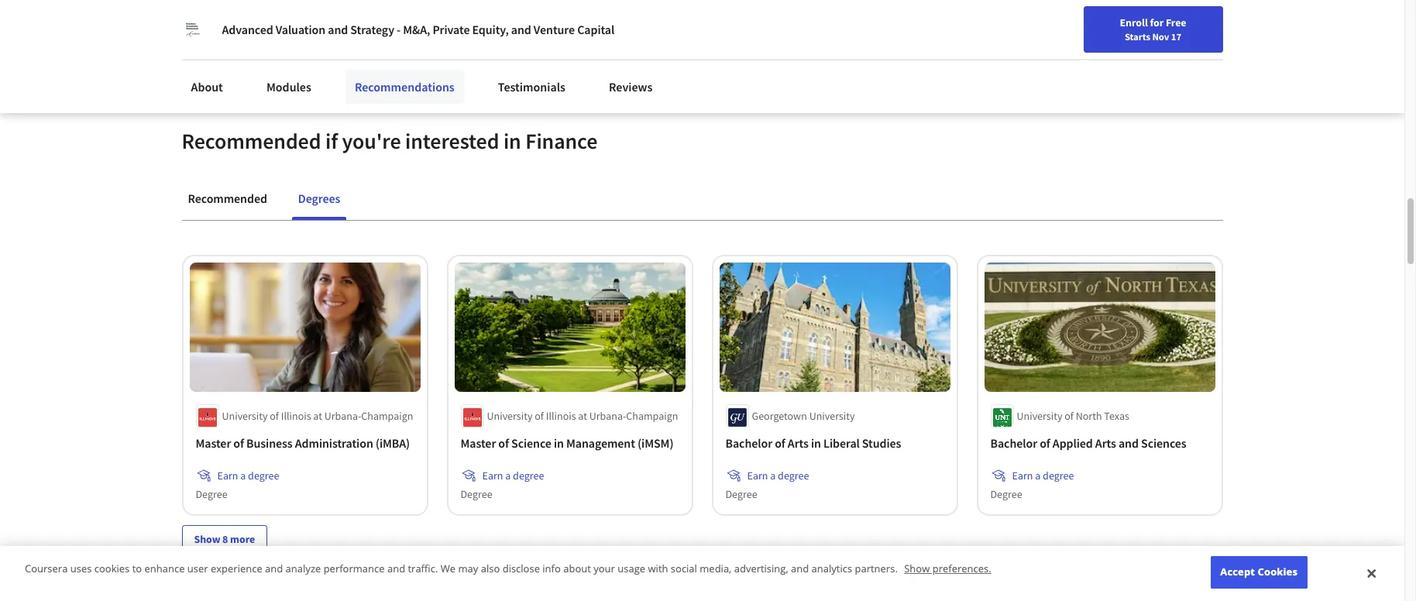 Task type: vqa. For each thing, say whether or not it's contained in the screenshot.


Task type: locate. For each thing, give the bounding box(es) containing it.
1 horizontal spatial arts
[[1095, 436, 1116, 451]]

4 earn from the left
[[1012, 469, 1033, 483]]

2 degree from the left
[[461, 488, 492, 502]]

master left science
[[461, 436, 496, 451]]

urbana-
[[324, 409, 361, 423], [589, 409, 626, 423]]

and left analyze
[[265, 562, 283, 576]]

collection element
[[172, 221, 1232, 578]]

0 horizontal spatial in
[[503, 127, 521, 155]]

and right equity, at the top of the page
[[511, 22, 531, 37]]

university up science
[[487, 409, 533, 423]]

0 vertical spatial your
[[1205, 49, 1225, 63]]

0 horizontal spatial your
[[594, 562, 615, 576]]

degree down bachelor of arts in liberal studies
[[778, 469, 809, 483]]

bachelor for bachelor of applied arts and sciences
[[991, 436, 1037, 451]]

degree for applied
[[1043, 469, 1074, 483]]

degree
[[196, 488, 227, 502], [461, 488, 492, 502], [726, 488, 757, 502], [991, 488, 1022, 502]]

find
[[1182, 49, 1202, 63]]

starts
[[1125, 30, 1150, 43]]

1 at from the left
[[313, 409, 322, 423]]

in left liberal
[[811, 436, 821, 451]]

georgetown
[[752, 409, 807, 423]]

university of illinois at urbana-champaign up master of business administration (imba) link
[[222, 409, 413, 423]]

in left finance
[[503, 127, 521, 155]]

3 degree from the left
[[726, 488, 757, 502]]

illinois up master of science in management (imsm)
[[546, 409, 576, 423]]

1 horizontal spatial at
[[578, 409, 587, 423]]

university right 'erasmus'
[[1017, 12, 1071, 28]]

earn a degree down bachelor of arts in liberal studies
[[747, 469, 809, 483]]

0 horizontal spatial master
[[196, 436, 231, 451]]

sciences
[[1141, 436, 1187, 451]]

4 a from the left
[[1035, 469, 1041, 483]]

businesses link
[[122, 0, 211, 31]]

champaign up (imsm)
[[626, 409, 678, 423]]

enhance
[[144, 562, 185, 576]]

1 vertical spatial your
[[594, 562, 615, 576]]

a down bachelor of arts in liberal studies
[[770, 469, 776, 483]]

illinois for in
[[546, 409, 576, 423]]

show right partners.
[[904, 562, 930, 576]]

1 horizontal spatial urbana-
[[589, 409, 626, 423]]

earn for applied
[[1012, 469, 1033, 483]]

you're
[[342, 127, 401, 155]]

of left 'business'
[[233, 436, 244, 451]]

find your new career
[[1182, 49, 1280, 63]]

master left 'business'
[[196, 436, 231, 451]]

free
[[1166, 15, 1187, 29]]

and down texas
[[1119, 436, 1139, 451]]

bachelor of applied arts and sciences
[[991, 436, 1187, 451]]

earn for arts
[[747, 469, 768, 483]]

degree
[[248, 469, 279, 483], [513, 469, 544, 483], [778, 469, 809, 483], [1043, 469, 1074, 483]]

1 horizontal spatial show
[[904, 562, 930, 576]]

of left "applied"
[[1040, 436, 1050, 451]]

enroll
[[1120, 15, 1148, 29]]

a for applied
[[1035, 469, 1041, 483]]

cookies
[[1258, 565, 1298, 579]]

degree for science
[[513, 469, 544, 483]]

0 horizontal spatial university of illinois at urbana-champaign
[[222, 409, 413, 423]]

m&a,
[[403, 22, 430, 37]]

show left 8
[[194, 533, 220, 546]]

0 horizontal spatial at
[[313, 409, 322, 423]]

your right the about
[[594, 562, 615, 576]]

management
[[566, 436, 635, 451]]

of left north
[[1065, 409, 1074, 423]]

analytics
[[812, 562, 852, 576]]

0 vertical spatial recommended
[[182, 127, 321, 155]]

a up 'more'
[[240, 469, 246, 483]]

bachelor
[[726, 436, 772, 451], [991, 436, 1037, 451]]

1 horizontal spatial in
[[554, 436, 564, 451]]

earn for business
[[217, 469, 238, 483]]

university of illinois at urbana-champaign up the master of science in management (imsm) link
[[487, 409, 678, 423]]

2 horizontal spatial in
[[811, 436, 821, 451]]

(imba)
[[376, 436, 410, 451]]

degree down "applied"
[[1043, 469, 1074, 483]]

earn a degree down science
[[482, 469, 544, 483]]

1 horizontal spatial your
[[1205, 49, 1225, 63]]

administration
[[295, 436, 373, 451]]

university for bachelor of applied arts and sciences
[[1017, 409, 1063, 423]]

degree for master of business administration (imba)
[[196, 488, 227, 502]]

a down master of science in management (imsm)
[[505, 469, 511, 483]]

accept cookies button
[[1211, 557, 1308, 589]]

0 horizontal spatial show
[[194, 533, 220, 546]]

performance
[[324, 562, 385, 576]]

1 horizontal spatial university of illinois at urbana-champaign
[[487, 409, 678, 423]]

0 horizontal spatial bachelor
[[726, 436, 772, 451]]

bachelor down georgetown on the bottom of the page
[[726, 436, 772, 451]]

at up the master of science in management (imsm) link
[[578, 409, 587, 423]]

3 earn a degree from the left
[[747, 469, 809, 483]]

and left analytics
[[791, 562, 809, 576]]

your right find
[[1205, 49, 1225, 63]]

earn a degree for arts
[[747, 469, 809, 483]]

university up "applied"
[[1017, 409, 1063, 423]]

at up master of business administration (imba) link
[[313, 409, 322, 423]]

earn a degree for science
[[482, 469, 544, 483]]

a for business
[[240, 469, 246, 483]]

and
[[328, 22, 348, 37], [511, 22, 531, 37], [1119, 436, 1139, 451], [265, 562, 283, 576], [387, 562, 405, 576], [791, 562, 809, 576]]

2 university of illinois at urbana-champaign from the left
[[487, 409, 678, 423]]

university up bachelor of arts in liberal studies link
[[809, 409, 855, 423]]

2 master from the left
[[461, 436, 496, 451]]

arts
[[788, 436, 809, 451], [1095, 436, 1116, 451]]

at
[[313, 409, 322, 423], [578, 409, 587, 423]]

1 horizontal spatial bachelor
[[991, 436, 1037, 451]]

champaign
[[361, 409, 413, 423], [626, 409, 678, 423]]

business
[[246, 436, 293, 451]]

bachelor for bachelor of arts in liberal studies
[[726, 436, 772, 451]]

17
[[1171, 30, 1182, 43]]

2 urbana- from the left
[[589, 409, 626, 423]]

urbana- up management
[[589, 409, 626, 423]]

recommended inside recommended button
[[188, 190, 267, 206]]

degree down 'business'
[[248, 469, 279, 483]]

2 earn a degree from the left
[[482, 469, 544, 483]]

0 horizontal spatial illinois
[[281, 409, 311, 423]]

in for bachelor
[[811, 436, 821, 451]]

1 degree from the left
[[248, 469, 279, 483]]

illinois up 'master of business administration (imba)'
[[281, 409, 311, 423]]

at for administration
[[313, 409, 322, 423]]

2 champaign from the left
[[626, 409, 678, 423]]

preferences.
[[933, 562, 991, 576]]

earn a degree down 'business'
[[217, 469, 279, 483]]

1 earn from the left
[[217, 469, 238, 483]]

of
[[270, 409, 279, 423], [535, 409, 544, 423], [1065, 409, 1074, 423], [233, 436, 244, 451], [498, 436, 509, 451], [775, 436, 785, 451], [1040, 436, 1050, 451]]

4 earn a degree from the left
[[1012, 469, 1074, 483]]

1 master from the left
[[196, 436, 231, 451]]

university
[[1017, 12, 1071, 28], [222, 409, 268, 423], [487, 409, 533, 423], [809, 409, 855, 423], [1017, 409, 1063, 423]]

businesses
[[145, 8, 204, 23]]

4 degree from the left
[[991, 488, 1022, 502]]

modules
[[266, 79, 311, 95]]

banner navigation
[[12, 0, 436, 43]]

erasmus university rotterdam link
[[970, 11, 1129, 29]]

4 degree from the left
[[1043, 469, 1074, 483]]

for link
[[328, 0, 430, 31]]

0 vertical spatial show
[[194, 533, 220, 546]]

1 degree from the left
[[196, 488, 227, 502]]

and inside collection "element"
[[1119, 436, 1139, 451]]

2 illinois from the left
[[546, 409, 576, 423]]

3 earn from the left
[[747, 469, 768, 483]]

2 earn from the left
[[482, 469, 503, 483]]

1 bachelor from the left
[[726, 436, 772, 451]]

new
[[1227, 49, 1248, 63]]

university for master of science in management (imsm)
[[487, 409, 533, 423]]

and left traffic.
[[387, 562, 405, 576]]

recommendations
[[355, 79, 455, 95]]

disclose
[[503, 562, 540, 576]]

2 at from the left
[[578, 409, 587, 423]]

1 a from the left
[[240, 469, 246, 483]]

champaign up (imba)
[[361, 409, 413, 423]]

2 degree from the left
[[513, 469, 544, 483]]

in
[[503, 127, 521, 155], [554, 436, 564, 451], [811, 436, 821, 451]]

user
[[187, 562, 208, 576]]

1 horizontal spatial illinois
[[546, 409, 576, 423]]

2 bachelor from the left
[[991, 436, 1037, 451]]

master for master of business administration (imba)
[[196, 436, 231, 451]]

degree for business
[[248, 469, 279, 483]]

a
[[240, 469, 246, 483], [505, 469, 511, 483], [770, 469, 776, 483], [1035, 469, 1041, 483]]

arts down texas
[[1095, 436, 1116, 451]]

university up 'business'
[[222, 409, 268, 423]]

analyze
[[286, 562, 321, 576]]

a for science
[[505, 469, 511, 483]]

arts down georgetown university
[[788, 436, 809, 451]]

we
[[441, 562, 456, 576]]

info
[[543, 562, 561, 576]]

1 university of illinois at urbana-champaign from the left
[[222, 409, 413, 423]]

degree down science
[[513, 469, 544, 483]]

0 horizontal spatial urbana-
[[324, 409, 361, 423]]

earn a degree
[[217, 469, 279, 483], [482, 469, 544, 483], [747, 469, 809, 483], [1012, 469, 1074, 483]]

1 horizontal spatial master
[[461, 436, 496, 451]]

to
[[132, 562, 142, 576]]

urbana- up administration
[[324, 409, 361, 423]]

earn a degree down "applied"
[[1012, 469, 1074, 483]]

erasmus university rotterdam image
[[182, 19, 203, 40]]

master for master of science in management (imsm)
[[461, 436, 496, 451]]

1 illinois from the left
[[281, 409, 311, 423]]

3 a from the left
[[770, 469, 776, 483]]

3 degree from the left
[[778, 469, 809, 483]]

2 a from the left
[[505, 469, 511, 483]]

bachelor left "applied"
[[991, 436, 1037, 451]]

0 horizontal spatial champaign
[[361, 409, 413, 423]]

illinois for administration
[[281, 409, 311, 423]]

your
[[1205, 49, 1225, 63], [594, 562, 615, 576]]

1 urbana- from the left
[[324, 409, 361, 423]]

1 horizontal spatial champaign
[[626, 409, 678, 423]]

georgetown university
[[752, 409, 855, 423]]

show inside button
[[194, 533, 220, 546]]

None search field
[[221, 41, 593, 72]]

illinois
[[281, 409, 311, 423], [546, 409, 576, 423]]

university of north texas
[[1017, 409, 1129, 423]]

1 earn a degree from the left
[[217, 469, 279, 483]]

0 horizontal spatial arts
[[788, 436, 809, 451]]

experience
[[211, 562, 262, 576]]

1 vertical spatial recommended
[[188, 190, 267, 206]]

recommended if you're interested in finance
[[182, 127, 598, 155]]

in right science
[[554, 436, 564, 451]]

a down bachelor of applied arts and sciences
[[1035, 469, 1041, 483]]

1 champaign from the left
[[361, 409, 413, 423]]

also
[[481, 562, 500, 576]]



Task type: describe. For each thing, give the bounding box(es) containing it.
your inside find your new career link
[[1205, 49, 1225, 63]]

and left strategy
[[328, 22, 348, 37]]

1 vertical spatial show
[[904, 562, 930, 576]]

applied
[[1053, 436, 1093, 451]]

show preferences. link
[[904, 562, 991, 576]]

recommendations link
[[345, 70, 464, 104]]

about
[[563, 562, 591, 576]]

if
[[325, 127, 338, 155]]

degrees button
[[292, 180, 347, 217]]

erasmus
[[970, 12, 1015, 28]]

of up 'business'
[[270, 409, 279, 423]]

show 8 more
[[194, 533, 255, 546]]

master of science in management (imsm) link
[[461, 434, 679, 453]]

reviews
[[609, 79, 653, 95]]

-
[[397, 22, 401, 37]]

interested
[[405, 127, 499, 155]]

venture
[[534, 22, 575, 37]]

science
[[511, 436, 552, 451]]

1 arts from the left
[[788, 436, 809, 451]]

urbana- for (imba)
[[324, 409, 361, 423]]

master of business administration (imba) link
[[196, 434, 414, 453]]

accept cookies
[[1221, 565, 1298, 579]]

texas
[[1104, 409, 1129, 423]]

for
[[334, 8, 351, 23]]

master of science in management (imsm)
[[461, 436, 674, 451]]

a for arts
[[770, 469, 776, 483]]

erasmus university rotterdam
[[970, 12, 1129, 28]]

rotterdam
[[1073, 12, 1129, 28]]

university for master of business administration (imba)
[[222, 409, 268, 423]]

career
[[1250, 49, 1280, 63]]

with
[[648, 562, 668, 576]]

private
[[433, 22, 470, 37]]

of left science
[[498, 436, 509, 451]]

strategy
[[350, 22, 394, 37]]

may
[[458, 562, 478, 576]]

(imsm)
[[638, 436, 674, 451]]

advanced valuation and strategy - m&a, private equity, and venture capital
[[222, 22, 615, 37]]

degree for bachelor of applied arts and sciences
[[991, 488, 1022, 502]]

about link
[[182, 70, 232, 104]]

earn a degree for business
[[217, 469, 279, 483]]

university inside erasmus university rotterdam link
[[1017, 12, 1071, 28]]

at for in
[[578, 409, 587, 423]]

equity,
[[472, 22, 509, 37]]

testimonials link
[[489, 70, 575, 104]]

university of illinois at urbana-champaign for administration
[[222, 409, 413, 423]]

8
[[222, 533, 228, 546]]

uses
[[70, 562, 92, 576]]

recommended for recommended
[[188, 190, 267, 206]]

enroll for free starts nov 17
[[1120, 15, 1187, 43]]

partners.
[[855, 562, 898, 576]]

degree for arts
[[778, 469, 809, 483]]

studies
[[862, 436, 901, 451]]

bachelor of arts in liberal studies link
[[726, 434, 944, 453]]

reviews link
[[600, 70, 662, 104]]

north
[[1076, 409, 1102, 423]]

degrees
[[298, 190, 340, 206]]

testimonials
[[498, 79, 566, 95]]

show 8 more button
[[182, 526, 267, 553]]

media,
[[700, 562, 732, 576]]

master of business administration (imba)
[[196, 436, 410, 451]]

2 arts from the left
[[1095, 436, 1116, 451]]

for
[[1150, 15, 1164, 29]]

bachelor of applied arts and sciences link
[[991, 434, 1209, 453]]

in for master
[[554, 436, 564, 451]]

degree for bachelor of arts in liberal studies
[[726, 488, 757, 502]]

recommended button
[[182, 180, 273, 217]]

social
[[671, 562, 697, 576]]

champaign for (imba)
[[361, 409, 413, 423]]

champaign for management
[[626, 409, 678, 423]]

advanced
[[222, 22, 273, 37]]

advertising,
[[734, 562, 788, 576]]

urbana- for management
[[589, 409, 626, 423]]

coursera uses cookies to enhance user experience and analyze performance and traffic. we may also disclose info about your usage with social media, advertising, and analytics partners. show preferences.
[[25, 562, 991, 576]]

earn for science
[[482, 469, 503, 483]]

recommended for recommended if you're interested in finance
[[182, 127, 321, 155]]

find your new career link
[[1175, 46, 1287, 66]]

finance
[[525, 127, 598, 155]]

about
[[191, 79, 223, 95]]

of down georgetown on the bottom of the page
[[775, 436, 785, 451]]

of up science
[[535, 409, 544, 423]]

earn a degree for applied
[[1012, 469, 1074, 483]]

modules link
[[257, 70, 321, 104]]

university of illinois at urbana-champaign for in
[[487, 409, 678, 423]]

capital
[[577, 22, 615, 37]]

liberal
[[824, 436, 860, 451]]

valuation
[[276, 22, 325, 37]]

coursera
[[25, 562, 68, 576]]

bachelor of arts in liberal studies
[[726, 436, 901, 451]]

usage
[[618, 562, 645, 576]]

recommendation tabs tab list
[[182, 180, 1223, 220]]

traffic.
[[408, 562, 438, 576]]

cookies
[[94, 562, 130, 576]]

more
[[230, 533, 255, 546]]

accept
[[1221, 565, 1255, 579]]

degree for master of science in management (imsm)
[[461, 488, 492, 502]]



